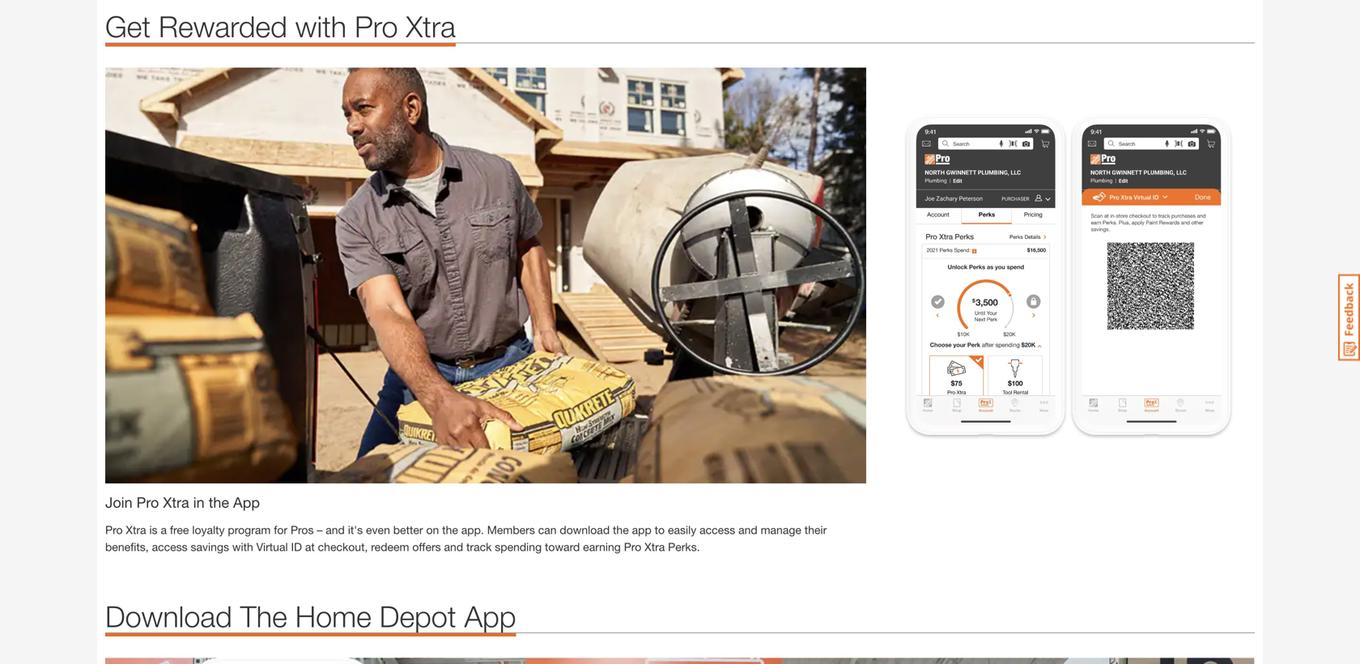 Task type: describe. For each thing, give the bounding box(es) containing it.
benefits,
[[105, 540, 149, 554]]

2 horizontal spatial the
[[613, 523, 629, 537]]

track
[[466, 540, 492, 554]]

to
[[655, 523, 665, 537]]

virtual
[[256, 540, 288, 554]]

even
[[366, 523, 390, 537]]

savings
[[191, 540, 229, 554]]

with inside pro xtra is a free loyalty program for pros – and it's even better on the app. members can download the app to easily access and manage their benefits, access savings with virtual id at checkout, redeem offers and track spending toward earning pro xtra perks.
[[232, 540, 253, 554]]

2 horizontal spatial and
[[739, 523, 758, 537]]

0 horizontal spatial and
[[326, 523, 345, 537]]

offers
[[413, 540, 441, 554]]

app.
[[461, 523, 484, 537]]

0 horizontal spatial app
[[233, 494, 260, 511]]

toward
[[545, 540, 580, 554]]

better
[[393, 523, 423, 537]]

download
[[560, 523, 610, 537]]

1 horizontal spatial access
[[700, 523, 736, 537]]

get
[[105, 9, 151, 43]]

do more with a home depot account image
[[105, 658, 1255, 664]]

the
[[240, 599, 287, 633]]

id
[[291, 540, 302, 554]]

a
[[161, 523, 167, 537]]

app
[[632, 523, 652, 537]]

1 horizontal spatial and
[[444, 540, 463, 554]]

redeem
[[371, 540, 409, 554]]

download
[[105, 599, 232, 633]]

feedback link image
[[1339, 274, 1361, 361]]

download the home depot app
[[105, 599, 516, 633]]

depot
[[380, 599, 456, 633]]

program
[[228, 523, 271, 537]]

pro xtra is a free loyalty program for pros – and it's even better on the app. members can download the app to easily access and manage their benefits, access savings with virtual id at checkout, redeem offers and track spending toward earning pro xtra perks.
[[105, 523, 827, 554]]

it's
[[348, 523, 363, 537]]

for
[[274, 523, 288, 537]]

home
[[295, 599, 372, 633]]

1 horizontal spatial the
[[442, 523, 458, 537]]

checkout,
[[318, 540, 368, 554]]

join pro xtra in the app
[[105, 494, 260, 511]]

members
[[487, 523, 535, 537]]

at
[[305, 540, 315, 554]]



Task type: locate. For each thing, give the bounding box(es) containing it.
and right –
[[326, 523, 345, 537]]

app down track
[[464, 599, 516, 633]]

access down a
[[152, 540, 188, 554]]

join
[[105, 494, 133, 511]]

spending
[[495, 540, 542, 554]]

can
[[538, 523, 557, 537]]

0 vertical spatial with
[[295, 9, 347, 43]]

1 horizontal spatial app
[[464, 599, 516, 633]]

0 vertical spatial access
[[700, 523, 736, 537]]

and
[[326, 523, 345, 537], [739, 523, 758, 537], [444, 540, 463, 554]]

and left manage
[[739, 523, 758, 537]]

the right in
[[209, 494, 229, 511]]

0 horizontal spatial the
[[209, 494, 229, 511]]

and left track
[[444, 540, 463, 554]]

app up program
[[233, 494, 260, 511]]

1 vertical spatial access
[[152, 540, 188, 554]]

pros
[[291, 523, 314, 537]]

with
[[295, 9, 347, 43], [232, 540, 253, 554]]

0 horizontal spatial access
[[152, 540, 188, 554]]

in
[[193, 494, 205, 511]]

earning
[[583, 540, 621, 554]]

1 vertical spatial with
[[232, 540, 253, 554]]

the
[[209, 494, 229, 511], [442, 523, 458, 537], [613, 523, 629, 537]]

rewarded
[[159, 9, 287, 43]]

on
[[426, 523, 439, 537]]

xtra
[[406, 9, 456, 43], [163, 494, 189, 511], [126, 523, 146, 537], [645, 540, 665, 554]]

0 horizontal spatial with
[[232, 540, 253, 554]]

pro xtra's a free loyalty program for pros – and it's even better on the app. members can use the app to easily access and manage their benefits, access savings with virtual id at checkout, redeem offers and track spending toward earning pro xtra perks image
[[105, 68, 867, 483]]

1 horizontal spatial with
[[295, 9, 347, 43]]

easily
[[668, 523, 697, 537]]

their
[[805, 523, 827, 537]]

is
[[149, 523, 158, 537]]

access right easily
[[700, 523, 736, 537]]

free
[[170, 523, 189, 537]]

0 vertical spatial app
[[233, 494, 260, 511]]

1 vertical spatial app
[[464, 599, 516, 633]]

perks.
[[668, 540, 700, 554]]

get rewarded with pro xtra
[[105, 9, 456, 43]]

the left app
[[613, 523, 629, 537]]

 image
[[883, 68, 1255, 483]]

manage
[[761, 523, 802, 537]]

–
[[317, 523, 323, 537]]

access
[[700, 523, 736, 537], [152, 540, 188, 554]]

app
[[233, 494, 260, 511], [464, 599, 516, 633]]

the right on
[[442, 523, 458, 537]]

pro
[[355, 9, 398, 43], [137, 494, 159, 511], [105, 523, 123, 537], [624, 540, 642, 554]]

loyalty
[[192, 523, 225, 537]]



Task type: vqa. For each thing, say whether or not it's contained in the screenshot.
the left access
yes



